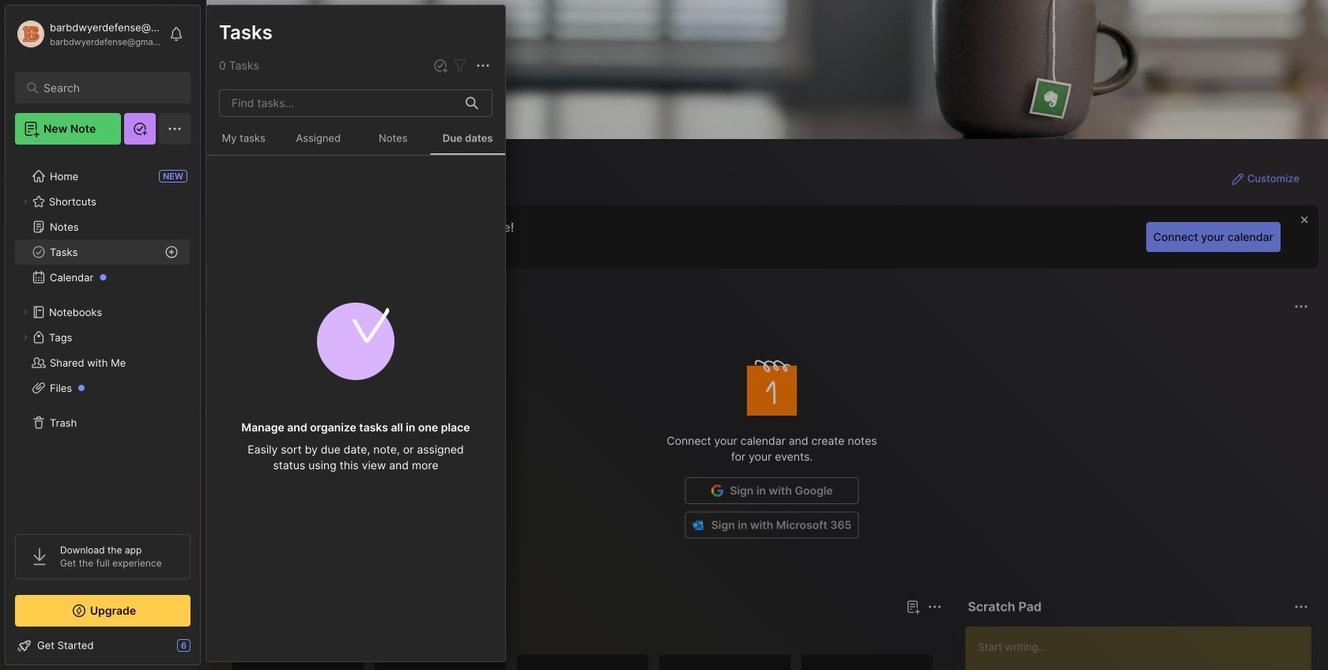 Task type: locate. For each thing, give the bounding box(es) containing it.
Find tasks… text field
[[222, 90, 456, 116]]

main element
[[0, 0, 206, 670]]

none search field inside main element
[[43, 78, 170, 97]]

None search field
[[43, 78, 170, 97]]

Account field
[[15, 18, 161, 50]]

expand notebooks image
[[21, 308, 30, 317]]

expand tags image
[[21, 333, 30, 342]]

row group
[[232, 655, 943, 670]]

filter tasks image
[[451, 56, 470, 75]]

tree inside main element
[[6, 154, 200, 520]]

tab
[[235, 626, 281, 645]]

tree
[[6, 154, 200, 520]]

Search text field
[[43, 81, 170, 96]]



Task type: vqa. For each thing, say whether or not it's contained in the screenshot.
tab list containing Web Clips
no



Task type: describe. For each thing, give the bounding box(es) containing it.
click to collapse image
[[200, 641, 211, 660]]

More actions and view options field
[[470, 56, 493, 75]]

Start writing… text field
[[978, 627, 1311, 670]]

Help and Learning task checklist field
[[6, 633, 200, 659]]

Filter tasks field
[[451, 56, 470, 75]]

new task image
[[432, 58, 448, 74]]

more actions and view options image
[[474, 56, 493, 75]]



